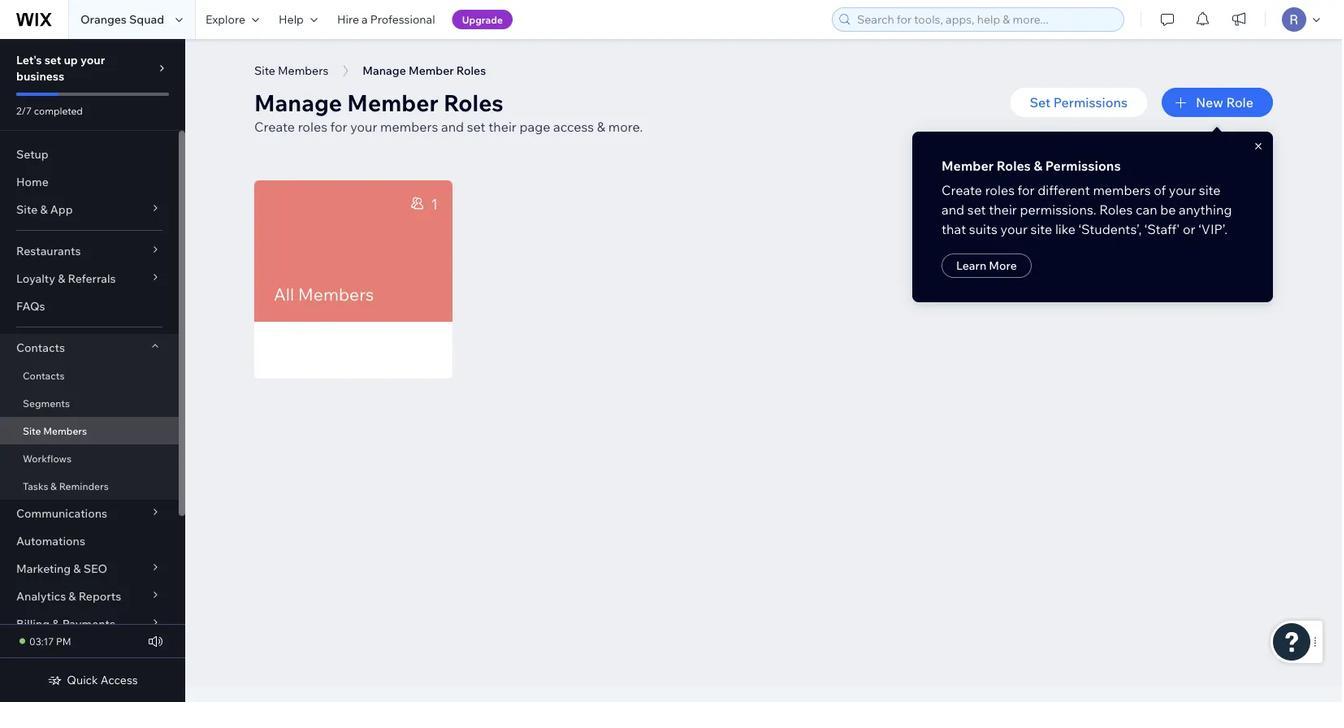Task type: vqa. For each thing, say whether or not it's contained in the screenshot.
the rightmost Date
no



Task type: describe. For each thing, give the bounding box(es) containing it.
communications button
[[0, 500, 179, 528]]

Search for tools, apps, help & more... field
[[853, 8, 1119, 31]]

tasks & reminders link
[[0, 472, 179, 500]]

& for referrals
[[58, 272, 65, 286]]

like
[[1056, 221, 1076, 237]]

explore
[[206, 12, 246, 26]]

members inside manage member roles create roles for your members and set their page access & more.
[[381, 119, 438, 135]]

'students',
[[1079, 221, 1142, 237]]

pm
[[56, 635, 71, 647]]

learn more button
[[942, 254, 1032, 278]]

faqs
[[16, 299, 45, 313]]

member inside manage member roles create roles for your members and set their page access & more.
[[347, 88, 439, 117]]

roles inside manage member roles create roles for your members and set their page access & more.
[[298, 119, 328, 135]]

site members for the site members button in the top left of the page
[[254, 63, 329, 78]]

setup link
[[0, 141, 179, 168]]

or
[[1184, 221, 1196, 237]]

referrals
[[68, 272, 116, 286]]

restaurants button
[[0, 237, 179, 265]]

let's set up your business
[[16, 53, 105, 83]]

permissions inside button
[[1054, 94, 1128, 111]]

learn
[[957, 259, 987, 273]]

all members
[[274, 283, 374, 305]]

business
[[16, 69, 64, 83]]

'vip'.
[[1199, 221, 1228, 237]]

segments link
[[0, 389, 179, 417]]

role
[[1227, 94, 1254, 111]]

billing & payments button
[[0, 611, 179, 638]]

loyalty
[[16, 272, 55, 286]]

2 vertical spatial roles
[[1100, 202, 1134, 218]]

can
[[1136, 202, 1158, 218]]

anything
[[1180, 202, 1233, 218]]

loyalty & referrals button
[[0, 265, 179, 293]]

quick access button
[[47, 673, 138, 688]]

home
[[16, 175, 49, 189]]

contacts for contacts popup button
[[16, 341, 65, 355]]

automations
[[16, 534, 85, 548]]

seo
[[83, 562, 107, 576]]

upgrade
[[462, 13, 503, 26]]

1 vertical spatial roles
[[997, 158, 1032, 174]]

member inside member roles & permissions create roles for different members of your site and set their permissions. roles can be anything that suits your site like 'students', 'staff' or 'vip'.
[[942, 158, 994, 174]]

set
[[1030, 94, 1051, 111]]

oranges squad
[[80, 12, 164, 26]]

reminders
[[59, 480, 109, 492]]

home link
[[0, 168, 179, 196]]

their inside member roles & permissions create roles for different members of your site and set their permissions. roles can be anything that suits your site like 'students', 'staff' or 'vip'.
[[989, 202, 1018, 218]]

& inside manage member roles create roles for your members and set their page access & more.
[[597, 119, 606, 135]]

& inside member roles & permissions create roles for different members of your site and set their permissions. roles can be anything that suits your site like 'students', 'staff' or 'vip'.
[[1034, 158, 1043, 174]]

app
[[50, 202, 73, 217]]

hire a professional link
[[328, 0, 445, 39]]

member roles & permissions create roles for different members of your site and set their permissions. roles can be anything that suits your site like 'students', 'staff' or 'vip'.
[[942, 158, 1233, 237]]

2/7
[[16, 104, 32, 117]]

sidebar element
[[0, 39, 185, 702]]

reports
[[79, 589, 121, 604]]

access
[[554, 119, 594, 135]]

and inside member roles & permissions create roles for different members of your site and set their permissions. roles can be anything that suits your site like 'students', 'staff' or 'vip'.
[[942, 202, 965, 218]]

that
[[942, 221, 967, 237]]

site & app
[[16, 202, 73, 217]]

different
[[1038, 182, 1091, 198]]

analytics
[[16, 589, 66, 604]]

roles inside member roles & permissions create roles for different members of your site and set their permissions. roles can be anything that suits your site like 'students', 'staff' or 'vip'.
[[986, 182, 1015, 198]]

set inside member roles & permissions create roles for different members of your site and set their permissions. roles can be anything that suits your site like 'students', 'staff' or 'vip'.
[[968, 202, 987, 218]]

& for reminders
[[50, 480, 57, 492]]

squad
[[129, 12, 164, 26]]

new
[[1197, 94, 1224, 111]]

be
[[1161, 202, 1177, 218]]

help button
[[269, 0, 328, 39]]

& for reports
[[69, 589, 76, 604]]

& for seo
[[73, 562, 81, 576]]

for inside member roles & permissions create roles for different members of your site and set their permissions. roles can be anything that suits your site like 'students', 'staff' or 'vip'.
[[1018, 182, 1035, 198]]

1
[[431, 195, 438, 213]]

oranges
[[80, 12, 127, 26]]

your inside 'let's set up your business'
[[80, 53, 105, 67]]

faqs link
[[0, 293, 179, 320]]

loyalty & referrals
[[16, 272, 116, 286]]

hire
[[337, 12, 359, 26]]

page
[[520, 119, 551, 135]]

setup
[[16, 147, 49, 161]]

create inside manage member roles create roles for your members and set their page access & more.
[[254, 119, 295, 135]]

contacts button
[[0, 334, 179, 362]]



Task type: locate. For each thing, give the bounding box(es) containing it.
& right the tasks
[[50, 480, 57, 492]]

workflows
[[23, 452, 72, 465]]

1 horizontal spatial site
[[1200, 182, 1221, 198]]

& left the reports on the bottom of page
[[69, 589, 76, 604]]

help
[[279, 12, 304, 26]]

analytics & reports button
[[0, 583, 179, 611]]

0 vertical spatial their
[[489, 119, 517, 135]]

workflows link
[[0, 445, 179, 472]]

your
[[80, 53, 105, 67], [351, 119, 378, 135], [1170, 182, 1197, 198], [1001, 221, 1028, 237]]

permissions up different at the top right of page
[[1046, 158, 1122, 174]]

& left the app
[[40, 202, 48, 217]]

marketing & seo button
[[0, 555, 179, 583]]

& left "seo"
[[73, 562, 81, 576]]

2 vertical spatial site
[[23, 425, 41, 437]]

0 horizontal spatial create
[[254, 119, 295, 135]]

0 horizontal spatial members
[[381, 119, 438, 135]]

1 vertical spatial their
[[989, 202, 1018, 218]]

manage
[[254, 88, 342, 117]]

for inside manage member roles create roles for your members and set their page access & more.
[[331, 119, 348, 135]]

new role button
[[1162, 88, 1274, 117]]

1 vertical spatial create
[[942, 182, 983, 198]]

new role
[[1197, 94, 1254, 111]]

1 horizontal spatial set
[[467, 119, 486, 135]]

0 vertical spatial member
[[347, 88, 439, 117]]

and
[[441, 119, 464, 135], [942, 202, 965, 218]]

contacts inside popup button
[[16, 341, 65, 355]]

restaurants
[[16, 244, 81, 258]]

1 vertical spatial and
[[942, 202, 965, 218]]

'staff'
[[1145, 221, 1181, 237]]

0 vertical spatial members
[[381, 119, 438, 135]]

members inside member roles & permissions create roles for different members of your site and set their permissions. roles can be anything that suits your site like 'students', 'staff' or 'vip'.
[[1094, 182, 1152, 198]]

& up different at the top right of page
[[1034, 158, 1043, 174]]

1 vertical spatial roles
[[986, 182, 1015, 198]]

0 horizontal spatial for
[[331, 119, 348, 135]]

03:17
[[29, 635, 54, 647]]

permissions right set
[[1054, 94, 1128, 111]]

roles up suits
[[986, 182, 1015, 198]]

suits
[[970, 221, 998, 237]]

site members
[[254, 63, 329, 78], [23, 425, 87, 437]]

manage member roles create roles for your members and set their page access & more.
[[254, 88, 643, 135]]

roles
[[298, 119, 328, 135], [986, 182, 1015, 198]]

1 vertical spatial site
[[1031, 221, 1053, 237]]

0 vertical spatial set
[[44, 53, 61, 67]]

billing
[[16, 617, 50, 631]]

upgrade button
[[453, 10, 513, 29]]

site left like
[[1031, 221, 1053, 237]]

03:17 pm
[[29, 635, 71, 647]]

permissions.
[[1021, 202, 1097, 218]]

& inside popup button
[[69, 589, 76, 604]]

1 vertical spatial site members
[[23, 425, 87, 437]]

members up manage
[[278, 63, 329, 78]]

completed
[[34, 104, 83, 117]]

permissions inside member roles & permissions create roles for different members of your site and set their permissions. roles can be anything that suits your site like 'students', 'staff' or 'vip'.
[[1046, 158, 1122, 174]]

1 vertical spatial contacts
[[23, 369, 65, 382]]

1 horizontal spatial for
[[1018, 182, 1035, 198]]

0 vertical spatial permissions
[[1054, 94, 1128, 111]]

professional
[[371, 12, 435, 26]]

members for site members link
[[43, 425, 87, 437]]

0 vertical spatial create
[[254, 119, 295, 135]]

0 horizontal spatial roles
[[444, 88, 504, 117]]

site inside popup button
[[16, 202, 38, 217]]

site for site & app popup button
[[16, 202, 38, 217]]

members inside button
[[278, 63, 329, 78]]

create up that
[[942, 182, 983, 198]]

set permissions
[[1030, 94, 1128, 111]]

their
[[489, 119, 517, 135], [989, 202, 1018, 218]]

set inside manage member roles create roles for your members and set their page access & more.
[[467, 119, 486, 135]]

set permissions button
[[1011, 88, 1148, 117]]

2 horizontal spatial set
[[968, 202, 987, 218]]

0 vertical spatial site
[[254, 63, 275, 78]]

set left up
[[44, 53, 61, 67]]

for down manage
[[331, 119, 348, 135]]

roles down manage
[[298, 119, 328, 135]]

0 vertical spatial roles
[[444, 88, 504, 117]]

their left page
[[489, 119, 517, 135]]

0 horizontal spatial member
[[347, 88, 439, 117]]

0 horizontal spatial their
[[489, 119, 517, 135]]

1 vertical spatial set
[[467, 119, 486, 135]]

1 vertical spatial for
[[1018, 182, 1035, 198]]

& for payments
[[52, 617, 60, 631]]

1 horizontal spatial create
[[942, 182, 983, 198]]

1 vertical spatial site
[[16, 202, 38, 217]]

members inside sidebar "element"
[[43, 425, 87, 437]]

analytics & reports
[[16, 589, 121, 604]]

tasks
[[23, 480, 48, 492]]

2 horizontal spatial roles
[[1100, 202, 1134, 218]]

0 vertical spatial roles
[[298, 119, 328, 135]]

for
[[331, 119, 348, 135], [1018, 182, 1035, 198]]

automations link
[[0, 528, 179, 555]]

communications
[[16, 506, 107, 521]]

site up manage
[[254, 63, 275, 78]]

for up permissions.
[[1018, 182, 1035, 198]]

site up anything
[[1200, 182, 1221, 198]]

0 horizontal spatial roles
[[298, 119, 328, 135]]

member
[[347, 88, 439, 117], [942, 158, 994, 174]]

& inside dropdown button
[[52, 617, 60, 631]]

0 horizontal spatial and
[[441, 119, 464, 135]]

1 horizontal spatial roles
[[997, 158, 1032, 174]]

site members inside sidebar "element"
[[23, 425, 87, 437]]

& up 03:17 pm
[[52, 617, 60, 631]]

up
[[64, 53, 78, 67]]

1 horizontal spatial site members
[[254, 63, 329, 78]]

all
[[274, 283, 294, 305]]

create
[[254, 119, 295, 135], [942, 182, 983, 198]]

set inside 'let's set up your business'
[[44, 53, 61, 67]]

site for site members link
[[23, 425, 41, 437]]

hire a professional
[[337, 12, 435, 26]]

& for app
[[40, 202, 48, 217]]

marketing
[[16, 562, 71, 576]]

and inside manage member roles create roles for your members and set their page access & more.
[[441, 119, 464, 135]]

more.
[[609, 119, 643, 135]]

site for the site members button in the top left of the page
[[254, 63, 275, 78]]

a
[[362, 12, 368, 26]]

site members link
[[0, 417, 179, 445]]

their up suits
[[989, 202, 1018, 218]]

contacts link
[[0, 362, 179, 389]]

set
[[44, 53, 61, 67], [467, 119, 486, 135], [968, 202, 987, 218]]

1 vertical spatial permissions
[[1046, 158, 1122, 174]]

site
[[254, 63, 275, 78], [16, 202, 38, 217], [23, 425, 41, 437]]

quick access
[[67, 673, 138, 687]]

create inside member roles & permissions create roles for different members of your site and set their permissions. roles can be anything that suits your site like 'students', 'staff' or 'vip'.
[[942, 182, 983, 198]]

1 horizontal spatial their
[[989, 202, 1018, 218]]

site
[[1200, 182, 1221, 198], [1031, 221, 1053, 237]]

1 horizontal spatial members
[[1094, 182, 1152, 198]]

their inside manage member roles create roles for your members and set their page access & more.
[[489, 119, 517, 135]]

marketing & seo
[[16, 562, 107, 576]]

quick
[[67, 673, 98, 687]]

payments
[[62, 617, 115, 631]]

0 vertical spatial contacts
[[16, 341, 65, 355]]

permissions
[[1054, 94, 1128, 111], [1046, 158, 1122, 174]]

tasks & reminders
[[23, 480, 109, 492]]

0 horizontal spatial site members
[[23, 425, 87, 437]]

0 horizontal spatial set
[[44, 53, 61, 67]]

0 vertical spatial site members
[[254, 63, 329, 78]]

segments
[[23, 397, 70, 409]]

site members up workflows at the left
[[23, 425, 87, 437]]

set up suits
[[968, 202, 987, 218]]

0 horizontal spatial site
[[1031, 221, 1053, 237]]

1 horizontal spatial roles
[[986, 182, 1015, 198]]

set left page
[[467, 119, 486, 135]]

site members inside button
[[254, 63, 329, 78]]

site inside button
[[254, 63, 275, 78]]

learn more
[[957, 259, 1018, 273]]

site down home
[[16, 202, 38, 217]]

0 vertical spatial site
[[1200, 182, 1221, 198]]

contacts up segments
[[23, 369, 65, 382]]

0 vertical spatial for
[[331, 119, 348, 135]]

access
[[101, 673, 138, 687]]

members up workflows at the left
[[43, 425, 87, 437]]

site down segments
[[23, 425, 41, 437]]

& left more.
[[597, 119, 606, 135]]

members for the site members button in the top left of the page
[[278, 63, 329, 78]]

&
[[597, 119, 606, 135], [1034, 158, 1043, 174], [40, 202, 48, 217], [58, 272, 65, 286], [50, 480, 57, 492], [73, 562, 81, 576], [69, 589, 76, 604], [52, 617, 60, 631]]

2 vertical spatial members
[[43, 425, 87, 437]]

1 horizontal spatial member
[[942, 158, 994, 174]]

let's
[[16, 53, 42, 67]]

1 vertical spatial members
[[298, 283, 374, 305]]

2 vertical spatial set
[[968, 202, 987, 218]]

create down manage
[[254, 119, 295, 135]]

of
[[1155, 182, 1167, 198]]

1 vertical spatial member
[[942, 158, 994, 174]]

& right loyalty
[[58, 272, 65, 286]]

site members up manage
[[254, 63, 329, 78]]

roles
[[444, 88, 504, 117], [997, 158, 1032, 174], [1100, 202, 1134, 218]]

site members button
[[246, 59, 337, 83]]

members right all
[[298, 283, 374, 305]]

1 vertical spatial members
[[1094, 182, 1152, 198]]

0 vertical spatial members
[[278, 63, 329, 78]]

members
[[381, 119, 438, 135], [1094, 182, 1152, 198]]

site members for site members link
[[23, 425, 87, 437]]

billing & payments
[[16, 617, 115, 631]]

more
[[990, 259, 1018, 273]]

site & app button
[[0, 196, 179, 224]]

0 vertical spatial and
[[441, 119, 464, 135]]

contacts down faqs
[[16, 341, 65, 355]]

your inside manage member roles create roles for your members and set their page access & more.
[[351, 119, 378, 135]]

roles inside manage member roles create roles for your members and set their page access & more.
[[444, 88, 504, 117]]

contacts for contacts link
[[23, 369, 65, 382]]

1 horizontal spatial and
[[942, 202, 965, 218]]

2/7 completed
[[16, 104, 83, 117]]



